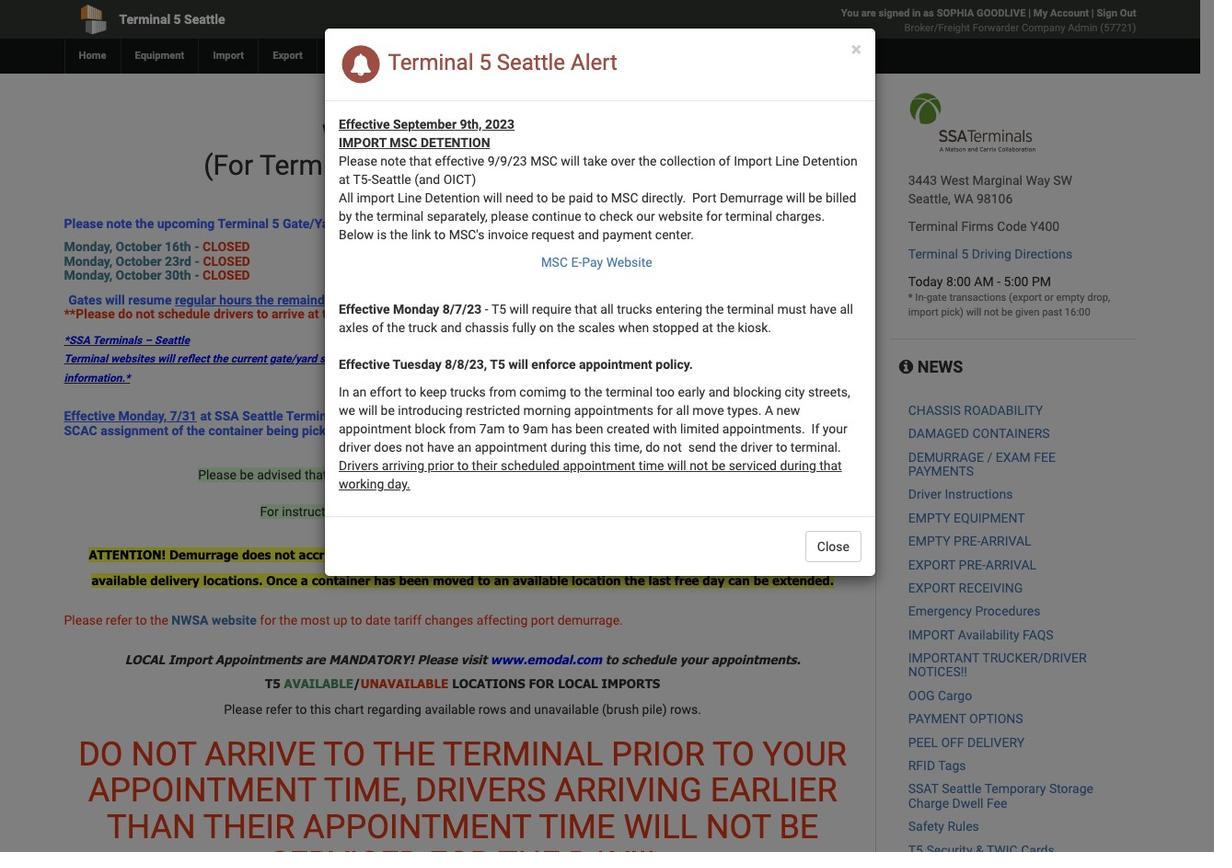 Task type: locate. For each thing, give the bounding box(es) containing it.
1 map from the left
[[373, 149, 428, 181]]

0 vertical spatial gate
[[927, 292, 947, 304]]

local down the delivery
[[125, 652, 165, 667]]

0 horizontal spatial map
[[373, 149, 428, 181]]

1 vertical spatial have
[[454, 409, 481, 424]]

0 vertical spatial on
[[539, 320, 554, 335]]

you are signed in as sophia goodlive | my account | sign out broker/freight forwarder company admin (57721)
[[841, 7, 1137, 34]]

terminal
[[377, 209, 424, 224], [726, 209, 773, 224], [727, 302, 774, 317], [606, 385, 653, 400]]

0 horizontal spatial line
[[398, 191, 422, 205]]

terminal up "appointments"
[[606, 385, 653, 400]]

import inside chassis roadability damaged containers demurrage / exam fee payments driver instructions empty equipment empty pre-arrival export pre-arrival export receiving emergency procedures import availability faqs important trucker/driver notices!! oog cargo payment options peel off delivery rfid tags ssat seattle temporary storage charge dwell fee safety rules
[[908, 628, 955, 642]]

as inside you are signed in as sophia goodlive | my account | sign out broker/freight forwarder company admin (57721)
[[924, 7, 934, 19]]

most inside *ssa terminals – seattle terminal websites will reflect the current gate/yard schedules. please do not rely on information from outside parties as they may not reflect the most up to date information.*
[[782, 353, 807, 366]]

october left 23rd
[[116, 254, 162, 269]]

are right you
[[861, 7, 876, 19]]

transactions
[[950, 292, 1007, 304]]

t5 down appointments
[[265, 676, 280, 691]]

demurrage up the delivery
[[169, 548, 238, 562]]

0 horizontal spatial from
[[449, 422, 476, 436]]

1 vertical spatial local
[[558, 676, 598, 691]]

deliverable
[[540, 548, 608, 562]]

not inside weekend gate guidelines please be advised that beginning june 3, 2023 t5 will be open for a fee based weekend gate. this will not affect container free time. for instructions on participation please refer to the weekend gate link .
[[403, 486, 421, 501]]

and inside at ssa seattle terminals all trucks must have their license plate and rfid tag properly paired in emodal to the scac assignment of the container being picked up.
[[591, 409, 613, 424]]

0 vertical spatial pre-
[[954, 534, 981, 549]]

0 vertical spatial trucks
[[617, 302, 653, 317]]

t5 right 8/8/23,
[[490, 357, 505, 372]]

m sc e-pay website
[[541, 255, 656, 270]]

0 horizontal spatial your
[[680, 652, 708, 667]]

unavailable
[[534, 702, 599, 717]]

be down "send"
[[712, 458, 726, 473]]

of inside - t5 will require that all trucks entering the terminal must have all axles of the truck and chassis fully on the scales when stopped at the kiosk.
[[372, 320, 384, 335]]

/ inside chassis roadability damaged containers demurrage / exam fee payments driver instructions empty equipment empty pre-arrival export pre-arrival export receiving emergency procedures import availability faqs important trucker/driver notices!! oog cargo payment options peel off delivery rfid tags ssat seattle temporary storage charge dwell fee safety rules
[[987, 450, 993, 465]]

import
[[339, 135, 387, 150], [908, 628, 955, 642]]

free down open
[[518, 486, 541, 501]]

for down drivers
[[429, 845, 491, 853]]

5 inside the please note the upcoming terminal 5 gate/yard schedule. monday, october 16th - closed monday, october 23rd - closed monday, october 30th - closed
[[272, 216, 279, 231]]

1 horizontal spatial all
[[676, 403, 689, 418]]

9th,
[[460, 117, 482, 132]]

0 horizontal spatial as
[[647, 353, 659, 366]]

that inside - t5 will require that all trucks entering the terminal must have all axles of the truck and chassis fully on the scales when stopped at the kiosk.
[[575, 302, 597, 317]]

will
[[561, 154, 580, 168], [483, 191, 502, 205], [786, 191, 805, 205], [105, 292, 125, 307], [510, 302, 529, 317], [966, 307, 982, 319], [158, 353, 175, 366], [509, 357, 528, 372], [358, 403, 378, 418], [667, 458, 687, 473], [484, 468, 503, 482], [380, 486, 399, 501]]

empty
[[1056, 292, 1085, 304]]

be down guidelines
[[506, 468, 520, 482]]

0 horizontal spatial locations.
[[203, 574, 263, 588]]

1 vertical spatial your
[[680, 652, 708, 667]]

at left ssa
[[200, 409, 211, 424]]

for
[[706, 209, 722, 224], [657, 403, 673, 418], [555, 468, 571, 482], [819, 548, 837, 562], [260, 613, 276, 628]]

2 october from the top
[[116, 254, 162, 269]]

are right 'containers'
[[443, 548, 463, 562]]

please down ssa
[[198, 468, 237, 482]]

line up charges.
[[775, 154, 799, 168]]

separately,
[[427, 209, 488, 224]]

1 vertical spatial been
[[399, 574, 429, 588]]

note down welcome
[[381, 154, 406, 168]]

be up charges.
[[809, 191, 823, 205]]

note inside the please note the upcoming terminal 5 gate/yard schedule. monday, october 16th - closed monday, october 23rd - closed monday, october 30th - closed
[[106, 216, 132, 231]]

- right 16th
[[194, 240, 199, 254]]

3,
[[421, 468, 431, 482]]

1 vertical spatial chart
[[334, 702, 364, 717]]

date up streets,
[[838, 353, 860, 366]]

the right over at the right of the page
[[639, 154, 657, 168]]

for inside local import appointments are mandatory! please visit www.emodal.com to schedule your appointments. t5 available / unavailable locations for local imports
[[529, 676, 554, 691]]

information
[[483, 353, 541, 366]]

0 vertical spatial chart
[[743, 548, 775, 562]]

0 vertical spatial line
[[775, 154, 799, 168]]

5 inside welcome to terminal 5 (for terminal map click here, t5 yard map )
[[588, 119, 603, 151]]

from inside *ssa terminals – seattle terminal websites will reflect the current gate/yard schedules. please do not rely on information from outside parties as they may not reflect the most up to date information.*
[[544, 353, 567, 366]]

has down 'containers'
[[374, 574, 395, 588]]

will inside *ssa terminals – seattle terminal websites will reflect the current gate/yard schedules. please do not rely on information from outside parties as they may not reflect the most up to date information.*
[[158, 353, 175, 366]]

most
[[782, 353, 807, 366], [301, 613, 330, 628]]

chassis
[[908, 403, 961, 418]]

www.emodal.com link
[[491, 652, 602, 667]]

3443 west marginal way sw seattle, wa 98106
[[908, 173, 1073, 206]]

payment
[[602, 227, 652, 242]]

2 horizontal spatial on
[[539, 320, 554, 335]]

and inside - t5 will require that all trucks entering the terminal must have all axles of the truck and chassis fully on the scales when stopped at the kiosk.
[[440, 320, 462, 335]]

prior inside gates will resume regular hours the remainder of those weeks unless otherwise noted. **please do not schedule drivers to arrive at the terminals prior to gate opening at 8:00 am!**
[[402, 307, 429, 321]]

their left 'license'
[[485, 409, 511, 424]]

chart right see
[[743, 548, 775, 562]]

0 horizontal spatial free
[[518, 486, 541, 501]]

tags
[[938, 759, 966, 773]]

not right do
[[131, 735, 196, 774]]

1 october from the top
[[116, 240, 162, 254]]

demurrage inside attention! demurrage does not accrue until containers are moved into deliverable locations. please see chart below for available delivery locations. once a container has been moved to an available location the last free day can be extended.
[[169, 548, 238, 562]]

arrive
[[271, 307, 305, 321]]

container inside attention! demurrage does not accrue until containers are moved into deliverable locations. please see chart below for available delivery locations. once a container has been moved to an available location the last free day can be extended.
[[312, 574, 370, 588]]

1 vertical spatial trucks
[[450, 385, 486, 400]]

terminals up 'websites'
[[92, 335, 142, 347]]

please up day
[[675, 548, 715, 562]]

5 left gate/yard at top
[[272, 216, 279, 231]]

0 vertical spatial the
[[373, 735, 435, 774]]

0 vertical spatial schedule
[[158, 307, 210, 321]]

their inside at ssa seattle terminals all trucks must have their license plate and rfid tag properly paired in emodal to the scac assignment of the container being picked up.
[[485, 409, 511, 424]]

9/9/23
[[488, 154, 527, 168]]

my
[[1034, 7, 1048, 19]]

today
[[908, 274, 943, 289]]

seattle left (and
[[371, 172, 411, 187]]

please inside the effective september 9th, 2023 import msc detention please note that effective 9/9/23 msc will take over the collection of import line detention at t5-seattle (and oict) all import line detention will need to be paid to msc directly.  port demurrage will be billed by the terminal separately, please continue to check our website for terminal charges. below is the link to msc's invoice request and payment center.
[[491, 209, 529, 224]]

1 horizontal spatial date
[[838, 353, 860, 366]]

otherwise
[[472, 292, 529, 307]]

to inside at ssa seattle terminals all trucks must have their license plate and rfid tag properly paired in emodal to the scac assignment of the container being picked up.
[[819, 409, 831, 424]]

please inside weekend gate guidelines please be advised that beginning june 3, 2023 t5 will be open for a fee based weekend gate. this will not affect container free time. for instructions on participation please refer to the weekend gate link .
[[446, 504, 484, 519]]

1 horizontal spatial been
[[575, 422, 603, 436]]

2023 inside weekend gate guidelines please be advised that beginning june 3, 2023 t5 will be open for a fee based weekend gate. this will not affect container free time. for instructions on participation please refer to the weekend gate link .
[[434, 468, 463, 482]]

note inside the effective september 9th, 2023 import msc detention please note that effective 9/9/23 msc will take over the collection of import line detention at t5-seattle (and oict) all import line detention will need to be paid to msc directly.  port demurrage will be billed by the terminal separately, please continue to check our website for terminal charges. below is the link to msc's invoice request and payment center.
[[381, 154, 406, 168]]

1 vertical spatial not
[[706, 808, 771, 847]]

on down require
[[539, 320, 554, 335]]

on inside weekend gate guidelines please be advised that beginning june 3, 2023 t5 will be open for a fee based weekend gate. this will not affect container free time. for instructions on participation please refer to the weekend gate link .
[[353, 504, 367, 519]]

8:00 inside the today                                                                                                                                                                                                                                                                                                                                                                                                                                                                                                                                                                                                                                                                                                           8:00 am - 5:00 pm * in-gate transactions (export or empty drop, import pick) will not be given past 16:00
[[946, 274, 971, 289]]

0 horizontal spatial during
[[551, 440, 587, 455]]

rows.
[[670, 702, 702, 717]]

an right in
[[353, 385, 367, 400]]

0 horizontal spatial demurrage
[[169, 548, 238, 562]]

available down into
[[513, 574, 568, 588]]

your right if
[[823, 422, 848, 436]]

1 vertical spatial does
[[242, 548, 271, 562]]

all down 'early'
[[676, 403, 689, 418]]

refer down attention!
[[106, 613, 132, 628]]

chart inside attention! demurrage does not accrue until containers are moved into deliverable locations. please see chart below for available delivery locations. once a container has been moved to an available location the last free day can be extended.
[[743, 548, 775, 562]]

0 horizontal spatial schedule
[[158, 307, 210, 321]]

1 horizontal spatial from
[[489, 385, 516, 400]]

most up available
[[301, 613, 330, 628]]

please inside *ssa terminals – seattle terminal websites will reflect the current gate/yard schedules. please do not rely on information from outside parties as they may not reflect the most up to date information.*
[[376, 353, 410, 366]]

refer inside weekend gate guidelines please be advised that beginning june 3, 2023 t5 will be open for a fee based weekend gate. this will not affect container free time. for instructions on participation please refer to the weekend gate link .
[[487, 504, 513, 519]]

1 horizontal spatial to
[[713, 735, 755, 774]]

at inside at ssa seattle terminals all trucks must have their license plate and rfid tag properly paired in emodal to the scac assignment of the container being picked up.
[[200, 409, 211, 424]]

here,
[[498, 149, 557, 181]]

picked
[[302, 423, 340, 438]]

chassis roadability damaged containers demurrage / exam fee payments driver instructions empty equipment empty pre-arrival export pre-arrival export receiving emergency procedures import availability faqs important trucker/driver notices!! oog cargo payment options peel off delivery rfid tags ssat seattle temporary storage charge dwell fee safety rules
[[908, 403, 1094, 834]]

1 vertical spatial refer
[[106, 613, 132, 628]]

2 horizontal spatial refer
[[487, 504, 513, 519]]

storage
[[1049, 782, 1094, 797]]

1 vertical spatial as
[[647, 353, 659, 366]]

rfid tag link
[[365, 423, 447, 438]]

5 for terminal 5 driving directions
[[962, 247, 969, 261]]

2 horizontal spatial from
[[544, 353, 567, 366]]

require
[[532, 302, 572, 317]]

and down 8/7/23
[[440, 320, 462, 335]]

1 vertical spatial prior
[[428, 458, 454, 473]]

0 vertical spatial not
[[131, 735, 196, 774]]

1 horizontal spatial msc
[[530, 154, 558, 168]]

appointments.
[[711, 652, 801, 667]]

note left upcoming
[[106, 216, 132, 231]]

will down the june at the bottom left of page
[[380, 486, 399, 501]]

0 horizontal spatial been
[[399, 574, 429, 588]]

the inside attention! demurrage does not accrue until containers are moved into deliverable locations. please see chart below for available delivery locations. once a container has been moved to an available location the last free day can be extended.
[[625, 574, 645, 588]]

marginal
[[973, 173, 1023, 188]]

msc right 9/9/23
[[530, 154, 558, 168]]

an down at ssa seattle terminals all trucks must have their license plate and rfid tag properly paired in emodal to the scac assignment of the container being picked up.
[[457, 440, 472, 455]]

ssa
[[215, 409, 239, 424]]

- up chassis
[[485, 302, 489, 317]]

of right assignment
[[172, 423, 184, 438]]

seattle inside chassis roadability damaged containers demurrage / exam fee payments driver instructions empty equipment empty pre-arrival export pre-arrival export receiving emergency procedures import availability faqs important trucker/driver notices!! oog cargo payment options peel off delivery rfid tags ssat seattle temporary storage charge dwell fee safety rules
[[942, 782, 982, 797]]

0 horizontal spatial a
[[301, 574, 308, 588]]

safety
[[908, 820, 945, 834]]

0 vertical spatial terminals
[[92, 335, 142, 347]]

0 horizontal spatial website
[[212, 613, 257, 628]]

0 horizontal spatial has
[[374, 574, 395, 588]]

chart down available
[[334, 702, 364, 717]]

on inside *ssa terminals – seattle terminal websites will reflect the current gate/yard schedules. please do not rely on information from outside parties as they may not reflect the most up to date information.*
[[468, 353, 480, 366]]

7/31
[[170, 409, 197, 424]]

attention!
[[89, 548, 166, 562]]

/
[[987, 450, 993, 465], [354, 676, 361, 691]]

trucks inside - t5 will require that all trucks entering the terminal must have all axles of the truck and chassis fully on the scales when stopped at the kiosk.
[[617, 302, 653, 317]]

my account link
[[1034, 7, 1089, 19]]

created
[[607, 422, 650, 436]]

available down attention!
[[92, 574, 147, 588]]

effective up in
[[339, 357, 390, 372]]

been inside in an effort to keep trucks from comimg to the terminal too early and blocking city streets, we will be introducing restricted morning appointments for all move types. a new appointment block from 7am to 9am has been created with limited appointments.  if your driver does not have an appointment during this time, do not  send the driver to terminal. drivers arriving prior to their scheduled appointment time will not be serviced during that working day.
[[575, 422, 603, 436]]

1 vertical spatial are
[[443, 548, 463, 562]]

up up mandatory! at the left
[[333, 613, 348, 628]]

your inside in an effort to keep trucks from comimg to the terminal too early and blocking city streets, we will be introducing restricted morning appointments for all move types. a new appointment block from 7am to 9am has been created with limited appointments.  if your driver does not have an appointment during this time, do not  send the driver to terminal. drivers arriving prior to their scheduled appointment time will not be serviced during that working day.
[[823, 422, 848, 436]]

rfid tag link link
[[365, 423, 447, 438]]

0 horizontal spatial on
[[353, 504, 367, 519]]

may
[[686, 353, 707, 366]]

available
[[92, 574, 147, 588], [513, 574, 568, 588], [425, 702, 475, 717]]

not
[[136, 307, 155, 321], [984, 307, 999, 319], [428, 353, 444, 366], [710, 353, 726, 366], [405, 440, 424, 455], [690, 458, 708, 473], [403, 486, 421, 501], [275, 548, 295, 562]]

0 vertical spatial arrival
[[981, 534, 1032, 549]]

driver up serviced
[[741, 440, 773, 455]]

1 vertical spatial link
[[638, 504, 662, 519]]

1 vertical spatial on
[[468, 353, 480, 366]]

free inside weekend gate guidelines please be advised that beginning june 3, 2023 t5 will be open for a fee based weekend gate. this will not affect container free time. for instructions on participation please refer to the weekend gate link .
[[518, 486, 541, 501]]

most up city on the top right of the page
[[782, 353, 807, 366]]

detention up separately,
[[425, 191, 480, 205]]

local up the unavailable
[[558, 676, 598, 691]]

terminal inside - t5 will require that all trucks entering the terminal must have all axles of the truck and chassis fully on the scales when stopped at the kiosk.
[[727, 302, 774, 317]]

2 horizontal spatial import
[[734, 154, 772, 168]]

1 vertical spatial for
[[429, 845, 491, 853]]

properly
[[668, 409, 716, 424]]

extended.
[[772, 574, 834, 588]]

t5
[[563, 149, 595, 181], [492, 302, 506, 317], [490, 357, 505, 372], [466, 468, 481, 482], [265, 676, 280, 691]]

for inside attention! demurrage does not accrue until containers are moved into deliverable locations. please see chart below for available delivery locations. once a container has been moved to an available location the last free day can be extended.
[[819, 548, 837, 562]]

this
[[590, 440, 611, 455], [310, 702, 331, 717]]

1 horizontal spatial note
[[381, 154, 406, 168]]

effective monday, 7/31
[[64, 409, 197, 424]]

2023 up affect on the left bottom of page
[[434, 468, 463, 482]]

and
[[578, 227, 599, 242], [440, 320, 462, 335], [709, 385, 730, 400], [591, 409, 613, 424], [510, 702, 531, 717]]

your
[[823, 422, 848, 436], [680, 652, 708, 667]]

1 horizontal spatial website
[[658, 209, 703, 224]]

0 vertical spatial detention
[[803, 154, 858, 168]]

0 vertical spatial 8:00
[[946, 274, 971, 289]]

billed
[[826, 191, 857, 205]]

arriving
[[554, 772, 702, 810]]

from
[[544, 353, 567, 366], [489, 385, 516, 400], [449, 422, 476, 436]]

based
[[606, 468, 641, 482]]

am!**
[[569, 307, 603, 321]]

1 horizontal spatial as
[[924, 7, 934, 19]]

during down 'terminal.'
[[780, 458, 816, 473]]

1 horizontal spatial |
[[1092, 7, 1094, 19]]

of inside at ssa seattle terminals all trucks must have their license plate and rfid tag properly paired in emodal to the scac assignment of the container being picked up.
[[172, 423, 184, 438]]

your up the rows.
[[680, 652, 708, 667]]

gates
[[68, 292, 102, 307]]

1 reflect from the left
[[177, 353, 209, 366]]

2 vertical spatial an
[[494, 574, 509, 588]]

will down transactions
[[966, 307, 982, 319]]

an inside attention! demurrage does not accrue until containers are moved into deliverable locations. please see chart below for available delivery locations. once a container has been moved to an available location the last free day can be extended.
[[494, 574, 509, 588]]

schedule.
[[344, 216, 400, 231]]

1 horizontal spatial reflect
[[728, 353, 761, 366]]

off
[[941, 735, 964, 750]]

refer up into
[[487, 504, 513, 519]]

date inside *ssa terminals – seattle terminal websites will reflect the current gate/yard schedules. please do not rely on information from outside parties as they may not reflect the most up to date information.*
[[838, 353, 860, 366]]

not down transactions
[[984, 307, 999, 319]]

1 vertical spatial has
[[374, 574, 395, 588]]

seattle,
[[908, 191, 951, 206]]

be inside attention! demurrage does not accrue until containers are moved into deliverable locations. please see chart below for available delivery locations. once a container has been moved to an available location the last free day can be extended.
[[754, 574, 769, 588]]

0 vertical spatial please
[[491, 209, 529, 224]]

the inside weekend gate guidelines please be advised that beginning june 3, 2023 t5 will be open for a fee based weekend gate. this will not affect container free time. for instructions on participation please refer to the weekend gate link .
[[531, 504, 549, 519]]

of inside the effective september 9th, 2023 import msc detention please note that effective 9/9/23 msc will take over the collection of import line detention at t5-seattle (and oict) all import line detention will need to be paid to msc directly.  port demurrage will be billed by the terminal separately, please continue to check our website for terminal charges. below is the link to msc's invoice request and payment center.
[[719, 154, 731, 168]]

1 horizontal spatial 2023
[[485, 117, 515, 132]]

on inside - t5 will require that all trucks entering the terminal must have all axles of the truck and chassis fully on the scales when stopped at the kiosk.
[[539, 320, 554, 335]]

1 vertical spatial note
[[106, 216, 132, 231]]

import down nwsa
[[169, 652, 212, 667]]

have inside in an effort to keep trucks from comimg to the terminal too early and blocking city streets, we will be introducing restricted morning appointments for all move types. a new appointment block from 7am to 9am has been created with limited appointments.  if your driver does not have an appointment during this time, do not  send the driver to terminal. drivers arriving prior to their scheduled appointment time will not be serviced during that working day.
[[427, 440, 454, 455]]

their down 7am
[[472, 458, 498, 473]]

please up invoice on the left top of page
[[491, 209, 529, 224]]

import inside the today                                                                                                                                                                                                                                                                                                                                                                                                                                                                                                                                                                                                                                                                                                           8:00 am - 5:00 pm * in-gate transactions (export or empty drop, import pick) will not be given past 16:00
[[908, 307, 939, 319]]

moved left into
[[467, 548, 508, 562]]

that inside in an effort to keep trucks from comimg to the terminal too early and blocking city streets, we will be introducing restricted morning appointments for all move types. a new appointment block from 7am to 9am has been created with limited appointments.  if your driver does not have an appointment during this time, do not  send the driver to terminal. drivers arriving prior to their scheduled appointment time will not be serviced during that working day.
[[820, 458, 842, 473]]

pre- down empty pre-arrival link on the bottom right of page
[[959, 557, 986, 572]]

container inside at ssa seattle terminals all trucks must have their license plate and rfid tag properly paired in emodal to the scac assignment of the container being picked up.
[[208, 423, 263, 438]]

export up emergency
[[908, 581, 956, 596]]

2 vertical spatial are
[[305, 652, 325, 667]]

1 horizontal spatial /
[[987, 450, 993, 465]]

2 vertical spatial container
[[312, 574, 370, 588]]

tariff
[[394, 613, 422, 628]]

in right signed
[[912, 7, 921, 19]]

be up continue
[[551, 191, 566, 205]]

0 horizontal spatial note
[[106, 216, 132, 231]]

–
[[145, 335, 152, 347]]

trucks inside in an effort to keep trucks from comimg to the terminal too early and blocking city streets, we will be introducing restricted morning appointments for all move types. a new appointment block from 7am to 9am has been created with limited appointments.  if your driver does not have an appointment during this time, do not  send the driver to terminal. drivers arriving prior to their scheduled appointment time will not be serviced during that working day.
[[450, 385, 486, 400]]

terminal.
[[791, 440, 841, 455]]

2 vertical spatial have
[[427, 440, 454, 455]]

the down require
[[557, 320, 575, 335]]

empty down driver at the right
[[908, 511, 951, 525]]

2 map from the left
[[664, 149, 719, 181]]

weekend
[[553, 504, 605, 519]]

until
[[343, 548, 371, 562]]

entering
[[656, 302, 703, 317]]

been down 'containers'
[[399, 574, 429, 588]]

link inside weekend gate guidelines please be advised that beginning june 3, 2023 t5 will be open for a fee based weekend gate. this will not affect container free time. for instructions on participation please refer to the weekend gate link .
[[638, 504, 662, 519]]

this down available
[[310, 702, 331, 717]]

do not arrive to the terminal prior to your appointment time, drivers arriving earlier than their appointment time will not be serviced for the day!!!
[[78, 735, 847, 853]]

2 vertical spatial msc
[[611, 191, 638, 205]]

serviced
[[270, 845, 421, 853]]

broker/freight
[[905, 22, 970, 34]]

import right ')'
[[734, 154, 772, 168]]

not
[[131, 735, 196, 774], [706, 808, 771, 847]]

0 vertical spatial up
[[810, 353, 822, 366]]

0 horizontal spatial container
[[208, 423, 263, 438]]

been down "appointments"
[[575, 422, 603, 436]]

for inside the effective september 9th, 2023 import msc detention please note that effective 9/9/23 msc will take over the collection of import line detention at t5-seattle (and oict) all import line detention will need to be paid to msc directly.  port demurrage will be billed by the terminal separately, please continue to check our website for terminal charges. below is the link to msc's invoice request and payment center.
[[706, 209, 722, 224]]

do inside in an effort to keep trucks from comimg to the terminal too early and blocking city streets, we will be introducing restricted morning appointments for all move types. a new appointment block from 7am to 9am has been created with limited appointments.  if your driver does not have an appointment during this time, do not  send the driver to terminal. drivers arriving prior to their scheduled appointment time will not be serviced during that working day.
[[646, 440, 660, 455]]

1 vertical spatial import
[[908, 628, 955, 642]]

regarding
[[367, 702, 422, 717]]

as up broker/freight at top
[[924, 7, 934, 19]]

1 vertical spatial during
[[780, 458, 816, 473]]

and up move
[[709, 385, 730, 400]]

gate/yard
[[283, 216, 341, 231]]

be down effort at left
[[381, 403, 395, 418]]

availability
[[958, 628, 1020, 642]]

has down morning
[[552, 422, 572, 436]]

to down available
[[323, 735, 366, 774]]

the down 'once'
[[279, 613, 297, 628]]

for down www.emodal.com link
[[529, 676, 554, 691]]

do inside *ssa terminals – seattle terminal websites will reflect the current gate/yard schedules. please do not rely on information from outside parties as they may not reflect the most up to date information.*
[[413, 353, 425, 366]]

0 horizontal spatial trucks
[[450, 385, 486, 400]]

city
[[785, 385, 805, 400]]

october up resume
[[116, 268, 162, 283]]

schedule inside local import appointments are mandatory! please visit www.emodal.com to schedule your appointments. t5 available / unavailable locations for local imports
[[622, 652, 676, 667]]

in inside at ssa seattle terminals all trucks must have their license plate and rfid tag properly paired in emodal to the scac assignment of the container being picked up.
[[759, 409, 770, 424]]

as left the they at the top right of page
[[647, 353, 659, 366]]

or
[[1045, 292, 1054, 304]]

1 horizontal spatial trucks
[[617, 302, 653, 317]]

refer for please refer to the nwsa website for the most up to date tariff changes affecting port demurrage.
[[106, 613, 132, 628]]

license
[[515, 409, 556, 424]]

has inside in an effort to keep trucks from comimg to the terminal too early and blocking city streets, we will be introducing restricted morning appointments for all move types. a new appointment block from 7am to 9am has been created with limited appointments.  if your driver does not have an appointment during this time, do not  send the driver to terminal. drivers arriving prior to their scheduled appointment time will not be serviced during that working day.
[[552, 422, 572, 436]]

1 horizontal spatial this
[[590, 440, 611, 455]]

1 vertical spatial container
[[461, 486, 515, 501]]

please inside attention! demurrage does not accrue until containers are moved into deliverable locations. please see chart below for available delivery locations. once a container has been moved to an available location the last free day can be extended.
[[675, 548, 715, 562]]

for down the port on the right top
[[706, 209, 722, 224]]

0 vertical spatial an
[[353, 385, 367, 400]]

up inside *ssa terminals – seattle terminal websites will reflect the current gate/yard schedules. please do not rely on information from outside parties as they may not reflect the most up to date information.*
[[810, 353, 822, 366]]

current
[[231, 353, 267, 366]]

0 vertical spatial local
[[125, 652, 165, 667]]

all inside in an effort to keep trucks from comimg to the terminal too early and blocking city streets, we will be introducing restricted morning appointments for all move types. a new appointment block from 7am to 9am has been created with limited appointments.  if your driver does not have an appointment during this time, do not  send the driver to terminal. drivers arriving prior to their scheduled appointment time will not be serviced during that working day.
[[676, 403, 689, 418]]

does inside attention! demurrage does not accrue until containers are moved into deliverable locations. please see chart below for available delivery locations. once a container has been moved to an available location the last free day can be extended.
[[242, 548, 271, 562]]

rules
[[948, 820, 979, 834]]

this inside in an effort to keep trucks from comimg to the terminal too early and blocking city streets, we will be introducing restricted morning appointments for all move types. a new appointment block from 7am to 9am has been created with limited appointments.  if your driver does not have an appointment during this time, do not  send the driver to terminal. drivers arriving prior to their scheduled appointment time will not be serviced during that working day.
[[590, 440, 611, 455]]

not up "participation"
[[403, 486, 421, 501]]

collection
[[660, 154, 716, 168]]

terminal
[[119, 12, 170, 27], [388, 50, 474, 76], [474, 119, 581, 151], [260, 149, 367, 181], [218, 216, 269, 231], [908, 219, 958, 234], [908, 247, 958, 261], [64, 353, 108, 366]]

2 reflect from the left
[[728, 353, 761, 366]]

2 closed from the top
[[203, 254, 250, 269]]

terminal inside the please note the upcoming terminal 5 gate/yard schedule. monday, october 16th - closed monday, october 23rd - closed monday, october 30th - closed
[[218, 216, 269, 231]]

trucks
[[617, 302, 653, 317], [450, 385, 486, 400]]

empty down empty equipment link
[[908, 534, 951, 549]]

terminals
[[344, 307, 399, 321]]

and inside the effective september 9th, 2023 import msc detention please note that effective 9/9/23 msc will take over the collection of import line detention at t5-seattle (and oict) all import line detention will need to be paid to msc directly.  port demurrage will be billed by the terminal separately, please continue to check our website for terminal charges. below is the link to msc's invoice request and payment center.
[[578, 227, 599, 242]]

terminal right upcoming
[[218, 216, 269, 231]]

2 horizontal spatial container
[[461, 486, 515, 501]]

0 horizontal spatial terminals
[[92, 335, 142, 347]]

1 vertical spatial a
[[301, 574, 308, 588]]

sc
[[552, 255, 568, 270]]

at inside - t5 will require that all trucks entering the terminal must have all axles of the truck and chassis fully on the scales when stopped at the kiosk.
[[702, 320, 713, 335]]

forwarder
[[973, 22, 1019, 34]]

terminal 5 seattle link
[[64, 0, 495, 39]]

0 vertical spatial 2023
[[485, 117, 515, 132]]

does inside in an effort to keep trucks from comimg to the terminal too early and blocking city streets, we will be introducing restricted morning appointments for all move types. a new appointment block from 7am to 9am has been created with limited appointments.  if your driver does not have an appointment during this time, do not  send the driver to terminal. drivers arriving prior to their scheduled appointment time will not be serviced during that working day.
[[374, 440, 402, 455]]

effective for effective monday, 7/31
[[64, 409, 115, 424]]

keep
[[420, 385, 447, 400]]

rfid inside chassis roadability damaged containers demurrage / exam fee payments driver instructions empty equipment empty pre-arrival export pre-arrival export receiving emergency procedures import availability faqs important trucker/driver notices!! oog cargo payment options peel off delivery rfid tags ssat seattle temporary storage charge dwell fee safety rules
[[908, 759, 935, 773]]

resume
[[128, 292, 172, 307]]

1 vertical spatial arrival
[[986, 557, 1037, 572]]

plate
[[559, 409, 588, 424]]

1 horizontal spatial please
[[491, 209, 529, 224]]

|
[[1029, 7, 1031, 19], [1092, 7, 1094, 19]]

1 vertical spatial terminals
[[286, 409, 344, 424]]

effective up "axles"
[[339, 302, 390, 317]]

/ left exam
[[987, 450, 993, 465]]

do up 'time'
[[646, 440, 660, 455]]

0 horizontal spatial to
[[323, 735, 366, 774]]

1 horizontal spatial a
[[575, 468, 582, 482]]

note
[[381, 154, 406, 168], [106, 216, 132, 231]]

to inside weekend gate guidelines please be advised that beginning june 3, 2023 t5 will be open for a fee based weekend gate. this will not affect container free time. for instructions on participation please refer to the weekend gate link .
[[517, 504, 528, 519]]

home link
[[64, 39, 120, 74]]

0 horizontal spatial 2023
[[434, 468, 463, 482]]

gate left opening
[[447, 307, 473, 321]]

0 vertical spatial export
[[908, 557, 956, 572]]

1 vertical spatial detention
[[425, 191, 480, 205]]

seattle inside at ssa seattle terminals all trucks must have their license plate and rfid tag properly paired in emodal to the scac assignment of the container being picked up.
[[242, 409, 283, 424]]

at right stopped
[[702, 320, 713, 335]]

1 export from the top
[[908, 557, 956, 572]]

detention up "billed"
[[803, 154, 858, 168]]

all
[[601, 302, 614, 317], [840, 302, 853, 317], [676, 403, 689, 418]]

1 horizontal spatial has
[[552, 422, 572, 436]]

free inside attention! demurrage does not accrue until containers are moved into deliverable locations. please see chart below for available delivery locations. once a container has been moved to an available location the last free day can be extended.
[[675, 574, 699, 588]]

2 horizontal spatial rfid
[[908, 759, 935, 773]]

1 horizontal spatial import
[[908, 307, 939, 319]]



Task type: describe. For each thing, give the bounding box(es) containing it.
the right hours
[[256, 292, 274, 307]]

the down effective monday 8/7/23
[[387, 320, 405, 335]]

please up the arrive
[[224, 702, 263, 717]]

being
[[266, 423, 299, 438]]

and right rows
[[510, 702, 531, 717]]

outside
[[570, 353, 607, 366]]

will right 'time'
[[667, 458, 687, 473]]

to inside attention! demurrage does not accrue until containers are moved into deliverable locations. please see chart below for available delivery locations. once a container has been moved to an available location the last free day can be extended.
[[478, 574, 491, 588]]

at inside the effective september 9th, 2023 import msc detention please note that effective 9/9/23 msc will take over the collection of import line detention at t5-seattle (and oict) all import line detention will need to be paid to msc directly.  port demurrage will be billed by the terminal separately, please continue to check our website for terminal charges. below is the link to msc's invoice request and payment center.
[[339, 172, 350, 187]]

website inside the effective september 9th, 2023 import msc detention please note that effective 9/9/23 msc will take over the collection of import line detention at t5-seattle (and oict) all import line detention will need to be paid to msc directly.  port demurrage will be billed by the terminal separately, please continue to check our website for terminal charges. below is the link to msc's invoice request and payment center.
[[658, 209, 703, 224]]

to inside welcome to terminal 5 (for terminal map click here, t5 yard map )
[[443, 119, 468, 151]]

equipment
[[135, 50, 184, 62]]

have inside - t5 will require that all trucks entering the terminal must have all axles of the truck and chassis fully on the scales when stopped at the kiosk.
[[810, 302, 837, 317]]

firms
[[962, 219, 994, 234]]

2 to from the left
[[713, 735, 755, 774]]

0 horizontal spatial available
[[92, 574, 147, 588]]

the right is
[[390, 227, 408, 242]]

m
[[541, 255, 552, 270]]

weekend gate link link
[[553, 504, 662, 519]]

the left ssa
[[187, 423, 205, 438]]

your inside local import appointments are mandatory! please visit www.emodal.com to schedule your appointments. t5 available / unavailable locations for local imports
[[680, 652, 708, 667]]

close
[[817, 540, 850, 554]]

noted.
[[532, 292, 569, 307]]

dwell
[[952, 796, 984, 811]]

drivers
[[415, 772, 546, 810]]

0 horizontal spatial detention
[[425, 191, 480, 205]]

has inside attention! demurrage does not accrue until containers are moved into deliverable locations. please see chart below for available delivery locations. once a container has been moved to an available location the last free day can be extended.
[[374, 574, 395, 588]]

0 horizontal spatial not
[[131, 735, 196, 774]]

terminal left charges.
[[726, 209, 773, 224]]

terminals inside at ssa seattle terminals all trucks must have their license plate and rfid tag properly paired in emodal to the scac assignment of the container being picked up.
[[286, 409, 344, 424]]

- inside - t5 will require that all trucks entering the terminal must have all axles of the truck and chassis fully on the scales when stopped at the kiosk.
[[485, 302, 489, 317]]

a inside weekend gate guidelines please be advised that beginning june 3, 2023 t5 will be open for a fee based weekend gate. this will not affect container free time. for instructions on participation please refer to the weekend gate link .
[[575, 468, 582, 482]]

2 horizontal spatial all
[[840, 302, 853, 317]]

1 driver from the left
[[339, 440, 371, 455]]

tag
[[395, 423, 416, 438]]

2 horizontal spatial msc
[[611, 191, 638, 205]]

3 october from the top
[[116, 268, 162, 283]]

1 vertical spatial date
[[365, 613, 391, 628]]

your
[[763, 735, 847, 774]]

account
[[1051, 7, 1089, 19]]

please inside the please note the upcoming terminal 5 gate/yard schedule. monday, october 16th - closed monday, october 23rd - closed monday, october 30th - closed
[[64, 216, 103, 231]]

0 vertical spatial locations.
[[611, 548, 671, 562]]

the up blocking
[[763, 353, 779, 366]]

2 horizontal spatial available
[[513, 574, 568, 588]]

assignment
[[101, 423, 168, 438]]

import inside the effective september 9th, 2023 import msc detention please note that effective 9/9/23 msc will take over the collection of import line detention at t5-seattle (and oict) all import line detention will need to be paid to msc directly.  port demurrage will be billed by the terminal separately, please continue to check our website for terminal charges. below is the link to msc's invoice request and payment center.
[[339, 135, 387, 150]]

0 horizontal spatial an
[[353, 385, 367, 400]]

2 export from the top
[[908, 581, 956, 596]]

(and
[[414, 172, 440, 187]]

ssat
[[908, 782, 939, 797]]

the left kiosk.
[[717, 320, 735, 335]]

will inside - t5 will require that all trucks entering the terminal must have all axles of the truck and chassis fully on the scales when stopped at the kiosk.
[[510, 302, 529, 317]]

0 horizontal spatial rfid
[[365, 423, 392, 438]]

1 vertical spatial the
[[498, 845, 560, 853]]

limited
[[680, 422, 719, 436]]

when
[[618, 320, 649, 335]]

check
[[599, 209, 633, 224]]

not down "send"
[[690, 458, 708, 473]]

their inside in an effort to keep trucks from comimg to the terminal too early and blocking city streets, we will be introducing restricted morning appointments for all move types. a new appointment block from 7am to 9am has been created with limited appointments.  if your driver does not have an appointment during this time, do not  send the driver to terminal. drivers arriving prior to their scheduled appointment time will not be serviced during that working day.
[[472, 458, 498, 473]]

not inside gates will resume regular hours the remainder of those weeks unless otherwise noted. **please do not schedule drivers to arrive at the terminals prior to gate opening at 8:00 am!**
[[136, 307, 155, 321]]

info circle image
[[899, 359, 913, 376]]

payment
[[908, 712, 966, 727]]

directions
[[1015, 247, 1073, 261]]

will left the take
[[561, 154, 580, 168]]

1 horizontal spatial not
[[706, 808, 771, 847]]

of inside gates will resume regular hours the remainder of those weeks unless otherwise noted. **please do not schedule drivers to arrive at the terminals prior to gate opening at 8:00 am!**
[[340, 292, 352, 307]]

gate inside the today                                                                                                                                                                                                                                                                                                                                                                                                                                                                                                                                                                                                                                                                                                           8:00 am - 5:00 pm * in-gate transactions (export or empty drop, import pick) will not be given past 16:00
[[927, 292, 947, 304]]

link
[[411, 227, 431, 242]]

prior inside in an effort to keep trucks from comimg to the terminal too early and blocking city streets, we will be introducing restricted morning appointments for all move types. a new appointment block from 7am to 9am has been created with limited appointments.  if your driver does not have an appointment during this time, do not  send the driver to terminal. drivers arriving prior to their scheduled appointment time will not be serviced during that working day.
[[428, 458, 454, 473]]

gate/yard
[[269, 353, 317, 366]]

2 driver from the left
[[741, 440, 773, 455]]

driver
[[908, 487, 942, 502]]

as inside *ssa terminals – seattle terminal websites will reflect the current gate/yard schedules. please do not rely on information from outside parties as they may not reflect the most up to date information.*
[[647, 353, 659, 366]]

once
[[266, 574, 297, 588]]

do
[[78, 735, 123, 774]]

equipment
[[954, 511, 1025, 525]]

(for
[[204, 149, 253, 181]]

in inside you are signed in as sophia goodlive | my account | sign out broker/freight forwarder company admin (57721)
[[912, 7, 921, 19]]

procedures
[[975, 604, 1041, 619]]

the left nwsa
[[150, 613, 168, 628]]

open
[[524, 468, 552, 482]]

the left terminals
[[322, 307, 341, 321]]

are inside local import appointments are mandatory! please visit www.emodal.com to schedule your appointments. t5 available / unavailable locations for local imports
[[305, 652, 325, 667]]

2 vertical spatial from
[[449, 422, 476, 436]]

*ssa
[[64, 335, 90, 347]]

1 empty from the top
[[908, 511, 951, 525]]

0 vertical spatial import
[[213, 50, 244, 62]]

kiosk.
[[738, 320, 772, 335]]

the down streets,
[[834, 409, 852, 424]]

terminal up all
[[260, 149, 367, 181]]

not left rely
[[428, 353, 444, 366]]

sign
[[1097, 7, 1118, 19]]

effective for effective tuesday 8/8/23, t5 will enforce appointment policy.
[[339, 357, 390, 372]]

september
[[393, 117, 457, 132]]

8:00 inside gates will resume regular hours the remainder of those weeks unless otherwise noted. **please do not schedule drivers to arrive at the terminals prior to gate opening at 8:00 am!**
[[540, 307, 566, 321]]

2 empty from the top
[[908, 534, 951, 549]]

will left need
[[483, 191, 502, 205]]

ssat seattle temporary storage charge dwell fee link
[[908, 782, 1094, 811]]

please inside local import appointments are mandatory! please visit www.emodal.com to schedule your appointments. t5 available / unavailable locations for local imports
[[417, 652, 457, 667]]

introducing
[[398, 403, 463, 418]]

terminal up is
[[377, 209, 424, 224]]

damaged
[[908, 426, 969, 441]]

1 vertical spatial from
[[489, 385, 516, 400]]

3 closed from the top
[[203, 268, 250, 283]]

seattle up the import link on the left of page
[[184, 12, 225, 27]]

t5 inside local import appointments are mandatory! please visit www.emodal.com to schedule your appointments. t5 available / unavailable locations for local imports
[[265, 676, 280, 691]]

the right "send"
[[719, 440, 738, 455]]

last
[[649, 574, 671, 588]]

seattle inside the effective september 9th, 2023 import msc detention please note that effective 9/9/23 msc will take over the collection of import line detention at t5-seattle (and oict) all import line detention will need to be paid to msc directly.  port demurrage will be billed by the terminal separately, please continue to check our website for terminal charges. below is the link to msc's invoice request and payment center.
[[371, 172, 411, 187]]

seattle left alert
[[497, 50, 565, 76]]

- right 23rd
[[195, 254, 200, 269]]

t5 inside weekend gate guidelines please be advised that beginning june 3, 2023 t5 will be open for a fee based weekend gate. this will not affect container free time. for instructions on participation please refer to the weekend gate link .
[[466, 468, 481, 482]]

oict)
[[443, 172, 476, 187]]

and inside in an effort to keep trucks from comimg to the terminal too early and blocking city streets, we will be introducing restricted morning appointments for all move types. a new appointment block from 7am to 9am has been created with limited appointments.  if your driver does not have an appointment during this time, do not  send the driver to terminal. drivers arriving prior to their scheduled appointment time will not be serviced during that working day.
[[709, 385, 730, 400]]

move
[[693, 403, 724, 418]]

1 vertical spatial most
[[301, 613, 330, 628]]

import inside the effective september 9th, 2023 import msc detention please note that effective 9/9/23 msc will take over the collection of import line detention at t5-seattle (and oict) all import line detention will need to be paid to msc directly.  port demurrage will be billed by the terminal separately, please continue to check our website for terminal charges. below is the link to msc's invoice request and payment center.
[[734, 154, 772, 168]]

the up "appointments"
[[584, 385, 603, 400]]

for inside do not arrive to the terminal prior to your appointment time, drivers arriving earlier than their appointment time will not be serviced for the day!!!
[[429, 845, 491, 853]]

for
[[260, 504, 279, 519]]

terminal down seattle,
[[908, 219, 958, 234]]

have inside at ssa seattle terminals all trucks must have their license plate and rfid tag properly paired in emodal to the scac assignment of the container being picked up.
[[454, 409, 481, 424]]

not inside attention! demurrage does not accrue until containers are moved into deliverable locations. please see chart below for available delivery locations. once a container has been moved to an available location the last free day can be extended.
[[275, 548, 295, 562]]

rfid tags link
[[908, 759, 966, 773]]

home
[[79, 50, 106, 62]]

0 horizontal spatial up
[[333, 613, 348, 628]]

time,
[[324, 772, 407, 810]]

will right we
[[358, 403, 378, 418]]

past
[[1042, 307, 1062, 319]]

paired
[[719, 409, 756, 424]]

rfid inside at ssa seattle terminals all trucks must have their license plate and rfid tag properly paired in emodal to the scac assignment of the container being picked up.
[[616, 409, 643, 424]]

please inside the effective september 9th, 2023 import msc detention please note that effective 9/9/23 msc will take over the collection of import line detention at t5-seattle (and oict) all import line detention will need to be paid to msc directly.  port demurrage will be billed by the terminal separately, please continue to check our website for terminal charges. below is the link to msc's invoice request and payment center.
[[339, 154, 377, 168]]

0 vertical spatial moved
[[467, 548, 508, 562]]

0 vertical spatial during
[[551, 440, 587, 455]]

- right 30th
[[194, 268, 199, 283]]

1 closed from the top
[[203, 240, 250, 254]]

1 vertical spatial pre-
[[959, 557, 986, 572]]

weekend gate guidelines please be advised that beginning june 3, 2023 t5 will be open for a fee based weekend gate. this will not affect container free time. for instructions on participation please refer to the weekend gate link .
[[198, 449, 727, 519]]

will inside the today                                                                                                                                                                                                                                                                                                                                                                                                                                                                                                                                                                                                                                                                                                           8:00 am - 5:00 pm * in-gate transactions (export or empty drop, import pick) will not be given past 16:00
[[966, 307, 982, 319]]

restricted
[[466, 403, 520, 418]]

98106
[[977, 191, 1013, 206]]

the right by
[[355, 209, 373, 224]]

alert
[[571, 50, 618, 76]]

drivers
[[214, 307, 254, 321]]

the left current
[[212, 353, 228, 366]]

delivery
[[150, 574, 200, 588]]

will up charges.
[[786, 191, 805, 205]]

1 vertical spatial msc
[[530, 154, 558, 168]]

west
[[941, 173, 970, 188]]

1 horizontal spatial local
[[558, 676, 598, 691]]

1 vertical spatial this
[[310, 702, 331, 717]]

1 | from the left
[[1029, 7, 1031, 19]]

effective for effective september 9th, 2023 import msc detention please note that effective 9/9/23 msc will take over the collection of import line detention at t5-seattle (and oict) all import line detention will need to be paid to msc directly.  port demurrage will be billed by the terminal separately, please continue to check our website for terminal charges. below is the link to msc's invoice request and payment center.
[[339, 117, 390, 132]]

policy.
[[656, 357, 693, 372]]

terminal up equipment
[[119, 12, 170, 27]]

please inside weekend gate guidelines please be advised that beginning june 3, 2023 t5 will be open for a fee based weekend gate. this will not affect container free time. for instructions on participation please refer to the weekend gate link .
[[198, 468, 237, 482]]

/ inside local import appointments are mandatory! please visit www.emodal.com to schedule your appointments. t5 available / unavailable locations for local imports
[[354, 676, 361, 691]]

safety rules link
[[908, 820, 979, 834]]

import inside local import appointments are mandatory! please visit www.emodal.com to schedule your appointments. t5 available / unavailable locations for local imports
[[169, 652, 212, 667]]

export pre-arrival link
[[908, 557, 1037, 572]]

5 for terminal 5 seattle alert
[[479, 50, 492, 76]]

for up appointments
[[260, 613, 276, 628]]

for inside in an effort to keep trucks from comimg to the terminal too early and blocking city streets, we will be introducing restricted morning appointments for all move types. a new appointment block from 7am to 9am has been created with limited appointments.  if your driver does not have an appointment during this time, do not  send the driver to terminal. drivers arriving prior to their scheduled appointment time will not be serviced during that working day.
[[657, 403, 673, 418]]

pm
[[1032, 274, 1051, 289]]

sophia
[[937, 7, 974, 19]]

1 vertical spatial website
[[212, 613, 257, 628]]

the right entering on the top of page
[[706, 302, 724, 317]]

that inside weekend gate guidelines please be advised that beginning june 3, 2023 t5 will be open for a fee based weekend gate. this will not affect container free time. for instructions on participation please refer to the weekend gate link .
[[305, 468, 327, 482]]

accrue
[[299, 548, 339, 562]]

please down attention!
[[64, 613, 103, 628]]

1 horizontal spatial line
[[775, 154, 799, 168]]

tuesday
[[393, 357, 442, 372]]

all
[[339, 191, 353, 205]]

gate inside gates will resume regular hours the remainder of those weeks unless otherwise noted. **please do not schedule drivers to arrive at the terminals prior to gate opening at 8:00 am!**
[[447, 307, 473, 321]]

at right opening
[[526, 307, 537, 321]]

demurrage / exam fee payments link
[[908, 450, 1056, 479]]

terminal up 9/9/23
[[474, 119, 581, 151]]

import inside the effective september 9th, 2023 import msc detention please note that effective 9/9/23 msc will take over the collection of import line detention at t5-seattle (and oict) all import line detention will need to be paid to msc directly.  port demurrage will be billed by the terminal separately, please continue to check our website for terminal charges. below is the link to msc's invoice request and payment center.
[[357, 191, 395, 205]]

will inside gates will resume regular hours the remainder of those weeks unless otherwise noted. **please do not schedule drivers to arrive at the terminals prior to gate opening at 8:00 am!**
[[105, 292, 125, 307]]

be left advised
[[240, 468, 254, 482]]

t5 inside - t5 will require that all trucks entering the terminal must have all axles of the truck and chassis fully on the scales when stopped at the kiosk.
[[492, 302, 506, 317]]

day.
[[387, 477, 410, 492]]

will down guidelines
[[484, 468, 503, 482]]

8/8/23,
[[445, 357, 487, 372]]

terminal 5 seattle image
[[908, 92, 1036, 153]]

arriving
[[382, 458, 425, 473]]

temporary
[[985, 782, 1046, 797]]

containers
[[973, 426, 1050, 441]]

not down rfid tag link link on the left
[[405, 440, 424, 455]]

over
[[611, 154, 635, 168]]

comimg
[[520, 385, 567, 400]]

terminal inside *ssa terminals – seattle terminal websites will reflect the current gate/yard schedules. please do not rely on information from outside parties as they may not reflect the most up to date information.*
[[64, 353, 108, 366]]

2 | from the left
[[1092, 7, 1094, 19]]

center.
[[655, 227, 694, 242]]

effective for effective monday 8/7/23
[[339, 302, 390, 317]]

0 horizontal spatial msc
[[390, 135, 417, 150]]

admin
[[1068, 22, 1098, 34]]

terminal up today
[[908, 247, 958, 261]]

1 vertical spatial moved
[[433, 574, 474, 588]]

- inside the today                                                                                                                                                                                                                                                                                                                                                                                                                                                                                                                                                                                                                                                                                                           8:00 am - 5:00 pm * in-gate transactions (export or empty drop, import pick) will not be given past 16:00
[[997, 274, 1001, 289]]

june
[[390, 468, 418, 482]]

to inside local import appointments are mandatory! please visit www.emodal.com to schedule your appointments. t5 available / unavailable locations for local imports
[[606, 652, 618, 667]]

1 vertical spatial an
[[457, 440, 472, 455]]

1 to from the left
[[323, 735, 366, 774]]

not inside the today                                                                                                                                                                                                                                                                                                                                                                                                                                                                                                                                                                                                                                                                                                           8:00 am - 5:00 pm * in-gate transactions (export or empty drop, import pick) will not be given past 16:00
[[984, 307, 999, 319]]

a
[[765, 403, 773, 418]]

to inside *ssa terminals – seattle terminal websites will reflect the current gate/yard schedules. please do not rely on information from outside parties as they may not reflect the most up to date information.*
[[825, 353, 835, 366]]

1 horizontal spatial available
[[425, 702, 475, 717]]

terminal up september
[[388, 50, 474, 76]]

a inside attention! demurrage does not accrue until containers are moved into deliverable locations. please see chart below for available delivery locations. once a container has been moved to an available location the last free day can be extended.
[[301, 574, 308, 588]]

seattle inside *ssa terminals – seattle terminal websites will reflect the current gate/yard schedules. please do not rely on information from outside parties as they may not reflect the most up to date information.*
[[154, 335, 190, 347]]

container inside weekend gate guidelines please be advised that beginning june 3, 2023 t5 will be open for a fee based weekend gate. this will not affect container free time. for instructions on participation please refer to the weekend gate link .
[[461, 486, 515, 501]]

t5 inside welcome to terminal 5 (for terminal map click here, t5 yard map )
[[563, 149, 595, 181]]

schedule inside gates will resume regular hours the remainder of those weeks unless otherwise noted. **please do not schedule drivers to arrive at the terminals prior to gate opening at 8:00 am!**
[[158, 307, 210, 321]]

this
[[353, 486, 377, 501]]

instructions
[[945, 487, 1013, 502]]

roadability
[[964, 403, 1043, 418]]

take
[[583, 154, 608, 168]]

refer for please refer to this chart regarding available rows and unavailable (brush pile) rows.
[[266, 702, 292, 717]]

website
[[606, 255, 653, 270]]

be inside the today                                                                                                                                                                                                                                                                                                                                                                                                                                                                                                                                                                                                                                                                                                           8:00 am - 5:00 pm * in-gate transactions (export or empty drop, import pick) will not be given past 16:00
[[1002, 307, 1013, 319]]

0 horizontal spatial link
[[420, 423, 444, 438]]

at right arrive
[[308, 307, 319, 321]]

all
[[347, 409, 370, 424]]

2023 inside the effective september 9th, 2023 import msc detention please note that effective 9/9/23 msc will take over the collection of import line detention at t5-seattle (and oict) all import line detention will need to be paid to msc directly.  port demurrage will be billed by the terminal separately, please continue to check our website for terminal charges. below is the link to msc's invoice request and payment center.
[[485, 117, 515, 132]]

0 horizontal spatial the
[[373, 735, 435, 774]]

out
[[1120, 7, 1137, 19]]

0 horizontal spatial all
[[601, 302, 614, 317]]

scac
[[64, 423, 97, 438]]

hours
[[219, 292, 252, 307]]

not right 'may'
[[710, 353, 726, 366]]

demurrage inside the effective september 9th, 2023 import msc detention please note that effective 9/9/23 msc will take over the collection of import line detention at t5-seattle (and oict) all import line detention will need to be paid to msc directly.  port demurrage will be billed by the terminal separately, please continue to check our website for terminal charges. below is the link to msc's invoice request and payment center.
[[720, 191, 783, 205]]

day!!!
[[569, 845, 656, 853]]

5 for terminal 5 seattle
[[174, 12, 181, 27]]

export link
[[258, 39, 317, 74]]

do inside gates will resume regular hours the remainder of those weeks unless otherwise noted. **please do not schedule drivers to arrive at the terminals prior to gate opening at 8:00 am!**
[[118, 307, 133, 321]]

yard
[[602, 149, 657, 181]]

will left enforce
[[509, 357, 528, 372]]

is
[[377, 227, 387, 242]]

1 horizontal spatial detention
[[803, 154, 858, 168]]



Task type: vqa. For each thing, say whether or not it's contained in the screenshot.
DETENTION
yes



